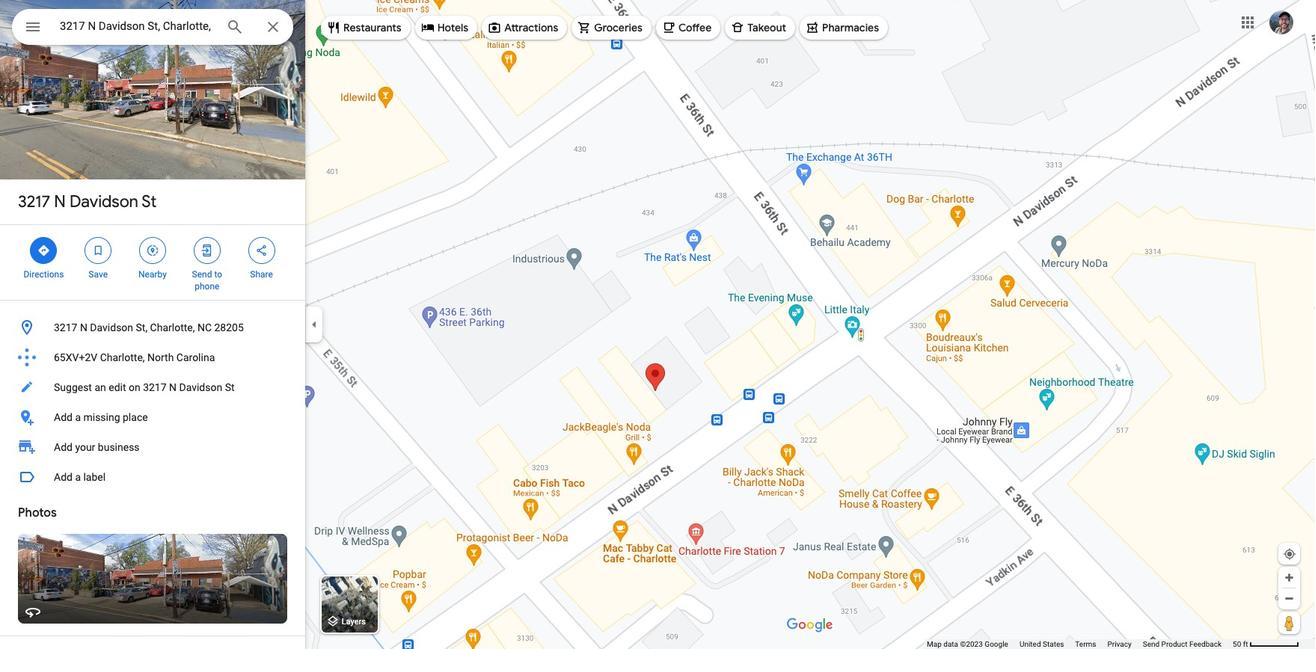 Task type: vqa. For each thing, say whether or not it's contained in the screenshot.


Task type: locate. For each thing, give the bounding box(es) containing it.
0 vertical spatial a
[[75, 411, 81, 423]]

0 vertical spatial send
[[192, 269, 212, 280]]

directions
[[24, 269, 64, 280]]

None field
[[60, 17, 214, 35]]

a left missing
[[75, 411, 81, 423]]

2 vertical spatial davidson
[[179, 382, 222, 393]]

send product feedback
[[1143, 640, 1222, 649]]

3217 n davidson st main content
[[0, 0, 305, 649]]

a for missing
[[75, 411, 81, 423]]

terms button
[[1075, 640, 1096, 649]]

coffee button
[[656, 10, 721, 46]]

1 vertical spatial 3217
[[54, 322, 77, 334]]

restaurants
[[343, 21, 401, 34]]

footer
[[927, 640, 1233, 649]]

add left your
[[54, 441, 73, 453]]

1 horizontal spatial charlotte,
[[150, 322, 195, 334]]

28205
[[214, 322, 244, 334]]

add
[[54, 411, 73, 423], [54, 441, 73, 453], [54, 471, 73, 483]]

1 vertical spatial send
[[1143, 640, 1160, 649]]

add left 'label'
[[54, 471, 73, 483]]

3217 up 
[[18, 192, 50, 212]]

charlotte, inside button
[[150, 322, 195, 334]]

send inside send to phone
[[192, 269, 212, 280]]

2 vertical spatial add
[[54, 471, 73, 483]]


[[200, 242, 214, 259]]

restaurants button
[[321, 10, 410, 46]]

product
[[1161, 640, 1188, 649]]

st down 28205
[[225, 382, 235, 393]]

1 a from the top
[[75, 411, 81, 423]]

add your business
[[54, 441, 140, 453]]

50 ft
[[1233, 640, 1248, 649]]

add down suggest
[[54, 411, 73, 423]]

pharmacies
[[822, 21, 879, 34]]

send
[[192, 269, 212, 280], [1143, 640, 1160, 649]]

hotels
[[437, 21, 468, 34]]

2 vertical spatial 3217
[[143, 382, 167, 393]]

1 vertical spatial a
[[75, 471, 81, 483]]

3217 inside button
[[54, 322, 77, 334]]

2 vertical spatial n
[[169, 382, 177, 393]]

50 ft button
[[1233, 640, 1299, 649]]

0 horizontal spatial charlotte,
[[100, 352, 145, 364]]

davidson left st,
[[90, 322, 133, 334]]

©2023
[[960, 640, 983, 649]]

3217
[[18, 192, 50, 212], [54, 322, 77, 334], [143, 382, 167, 393]]

0 horizontal spatial st
[[142, 192, 156, 212]]

a left 'label'
[[75, 471, 81, 483]]

1 vertical spatial charlotte,
[[100, 352, 145, 364]]

google maps element
[[0, 0, 1315, 649]]

groceries
[[594, 21, 643, 34]]

add a missing place button
[[0, 402, 305, 432]]

attractions button
[[482, 10, 567, 46]]

n for 3217 n davidson st, charlotte, nc 28205
[[80, 322, 87, 334]]

send inside button
[[1143, 640, 1160, 649]]

takeout button
[[725, 10, 795, 46]]

to
[[214, 269, 222, 280]]

suggest an edit on 3217 n davidson st button
[[0, 373, 305, 402]]

0 vertical spatial st
[[142, 192, 156, 212]]

3217 right on
[[143, 382, 167, 393]]

1 vertical spatial n
[[80, 322, 87, 334]]

n up 65xv+2v
[[80, 322, 87, 334]]


[[91, 242, 105, 259]]

privacy button
[[1107, 640, 1132, 649]]

1 add from the top
[[54, 411, 73, 423]]

3217 up 65xv+2v
[[54, 322, 77, 334]]

hotels button
[[415, 10, 477, 46]]

add for add a missing place
[[54, 411, 73, 423]]

3217 inside 'button'
[[143, 382, 167, 393]]

0 vertical spatial 3217
[[18, 192, 50, 212]]

n inside button
[[80, 322, 87, 334]]

1 horizontal spatial send
[[1143, 640, 1160, 649]]

n
[[54, 192, 66, 212], [80, 322, 87, 334], [169, 382, 177, 393]]

none field inside 3217 n davidson st, charlotte, nc 28205 "field"
[[60, 17, 214, 35]]

1 vertical spatial add
[[54, 441, 73, 453]]

n for 3217 n davidson st
[[54, 192, 66, 212]]

1 vertical spatial davidson
[[90, 322, 133, 334]]

label
[[83, 471, 106, 483]]

50
[[1233, 640, 1241, 649]]

united states
[[1020, 640, 1064, 649]]

n down north
[[169, 382, 177, 393]]

1 horizontal spatial 3217
[[54, 322, 77, 334]]

a
[[75, 411, 81, 423], [75, 471, 81, 483]]

privacy
[[1107, 640, 1132, 649]]

65xv+2v
[[54, 352, 97, 364]]

carolina
[[176, 352, 215, 364]]

map data ©2023 google
[[927, 640, 1008, 649]]

davidson inside button
[[90, 322, 133, 334]]

add a label
[[54, 471, 106, 483]]

0 horizontal spatial n
[[54, 192, 66, 212]]

0 horizontal spatial 3217
[[18, 192, 50, 212]]

send for send to phone
[[192, 269, 212, 280]]

davidson for st,
[[90, 322, 133, 334]]

nc
[[197, 322, 212, 334]]

st
[[142, 192, 156, 212], [225, 382, 235, 393]]

add your business link
[[0, 432, 305, 462]]

65xv+2v charlotte, north carolina
[[54, 352, 215, 364]]

add a missing place
[[54, 411, 148, 423]]

2 a from the top
[[75, 471, 81, 483]]

2 add from the top
[[54, 441, 73, 453]]

charlotte,
[[150, 322, 195, 334], [100, 352, 145, 364]]

nearby
[[138, 269, 167, 280]]

3 add from the top
[[54, 471, 73, 483]]

0 vertical spatial charlotte,
[[150, 322, 195, 334]]

add for add your business
[[54, 441, 73, 453]]

3217 N Davidson St, Charlotte, NC 28205 field
[[12, 9, 293, 45]]

0 vertical spatial add
[[54, 411, 73, 423]]

send left product
[[1143, 640, 1160, 649]]

add a label button
[[0, 462, 305, 492]]

0 vertical spatial n
[[54, 192, 66, 212]]

2 horizontal spatial n
[[169, 382, 177, 393]]

groceries button
[[572, 10, 652, 46]]


[[37, 242, 50, 259]]

st up 
[[142, 192, 156, 212]]

3217 n davidson st, charlotte, nc 28205 button
[[0, 313, 305, 343]]

0 horizontal spatial send
[[192, 269, 212, 280]]

1 vertical spatial st
[[225, 382, 235, 393]]

0 vertical spatial davidson
[[69, 192, 138, 212]]

north
[[147, 352, 174, 364]]

n inside 'button'
[[169, 382, 177, 393]]

zoom in image
[[1284, 572, 1295, 583]]

zoom out image
[[1284, 593, 1295, 604]]

davidson up ""
[[69, 192, 138, 212]]

n up directions on the left top
[[54, 192, 66, 212]]

photos
[[18, 506, 57, 521]]

charlotte, up edit
[[100, 352, 145, 364]]

2 horizontal spatial 3217
[[143, 382, 167, 393]]

send up phone
[[192, 269, 212, 280]]

davidson
[[69, 192, 138, 212], [90, 322, 133, 334], [179, 382, 222, 393]]

1 horizontal spatial st
[[225, 382, 235, 393]]

footer containing map data ©2023 google
[[927, 640, 1233, 649]]

davidson down carolina
[[179, 382, 222, 393]]

1 horizontal spatial n
[[80, 322, 87, 334]]

charlotte, right st,
[[150, 322, 195, 334]]



Task type: describe. For each thing, give the bounding box(es) containing it.
save
[[89, 269, 108, 280]]

feedback
[[1189, 640, 1222, 649]]

st,
[[136, 322, 147, 334]]

footer inside google maps element
[[927, 640, 1233, 649]]


[[146, 242, 159, 259]]

layers
[[342, 617, 366, 627]]

map
[[927, 640, 942, 649]]

 button
[[12, 9, 54, 48]]

show your location image
[[1283, 548, 1296, 561]]

send to phone
[[192, 269, 222, 292]]

edit
[[109, 382, 126, 393]]

pharmacies button
[[800, 10, 888, 46]]

3217 for 3217 n davidson st
[[18, 192, 50, 212]]

phone
[[195, 281, 219, 292]]

actions for 3217 n davidson st region
[[0, 225, 305, 300]]

 search field
[[12, 9, 293, 48]]

charlotte, inside button
[[100, 352, 145, 364]]

send product feedback button
[[1143, 640, 1222, 649]]

65xv+2v charlotte, north carolina button
[[0, 343, 305, 373]]

3217 for 3217 n davidson st, charlotte, nc 28205
[[54, 322, 77, 334]]

your
[[75, 441, 95, 453]]

ft
[[1243, 640, 1248, 649]]

add for add a label
[[54, 471, 73, 483]]

google account: cj baylor  
(christian.baylor@adept.ai) image
[[1269, 10, 1293, 34]]

coffee
[[678, 21, 712, 34]]

3217 n davidson st, charlotte, nc 28205
[[54, 322, 244, 334]]


[[255, 242, 268, 259]]

place
[[123, 411, 148, 423]]

united
[[1020, 640, 1041, 649]]

suggest
[[54, 382, 92, 393]]

missing
[[83, 411, 120, 423]]

takeout
[[747, 21, 786, 34]]

united states button
[[1020, 640, 1064, 649]]

share
[[250, 269, 273, 280]]

on
[[129, 382, 140, 393]]

collapse side panel image
[[306, 316, 322, 333]]

an
[[95, 382, 106, 393]]

davidson inside 'button'
[[179, 382, 222, 393]]

google
[[985, 640, 1008, 649]]

data
[[944, 640, 958, 649]]

business
[[98, 441, 140, 453]]

terms
[[1075, 640, 1096, 649]]

davidson for st
[[69, 192, 138, 212]]

attractions
[[504, 21, 558, 34]]

show street view coverage image
[[1278, 612, 1300, 634]]

states
[[1043, 640, 1064, 649]]

send for send product feedback
[[1143, 640, 1160, 649]]

suggest an edit on 3217 n davidson st
[[54, 382, 235, 393]]


[[24, 16, 42, 37]]

a for label
[[75, 471, 81, 483]]

st inside 'button'
[[225, 382, 235, 393]]

3217 n davidson st
[[18, 192, 156, 212]]



